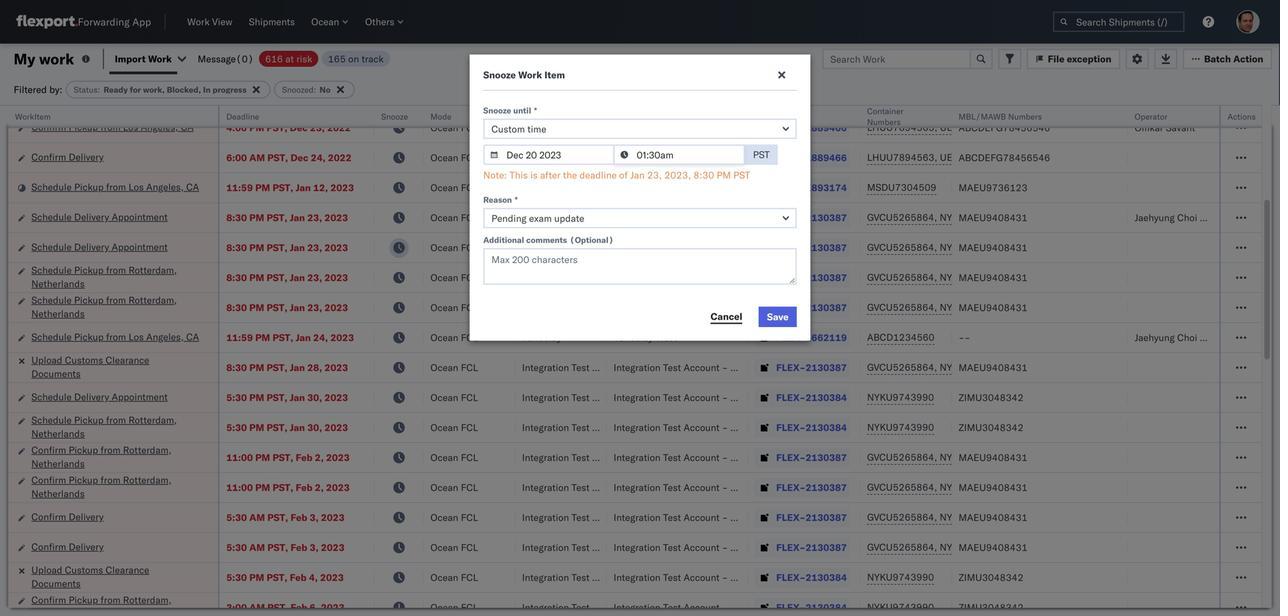 Task type: describe. For each thing, give the bounding box(es) containing it.
action
[[1233, 53, 1264, 65]]

8 flex-2130387 from the top
[[776, 512, 847, 524]]

1 5:30 pm pst, jan 30, 2023 from the top
[[226, 392, 348, 404]]

4 maeu9408431 from the top
[[959, 302, 1028, 314]]

savant
[[1166, 122, 1195, 134]]

Custom time text field
[[483, 119, 797, 139]]

24, for 2023
[[313, 332, 328, 344]]

risk
[[296, 53, 312, 65]]

client
[[522, 111, 544, 122]]

3 8:30 pm pst, jan 23, 2023 from the top
[[226, 272, 348, 284]]

8 flex- from the top
[[776, 332, 806, 344]]

4:00 pm pst, dec 23, 2022
[[226, 122, 351, 134]]

1 schedule delivery appointment button from the top
[[31, 210, 168, 225]]

4 lagerfeld from the top
[[750, 302, 791, 314]]

am for first confirm delivery button from the bottom of the page
[[249, 542, 265, 554]]

2 2130387 from the top
[[806, 242, 847, 254]]

schedule pickup from los angeles, ca for 11:59 pm pst, jan 24, 2023
[[31, 331, 199, 343]]

message (0)
[[198, 53, 254, 65]]

uetu5238478 for 6:00 am pst, dec 24, 2022
[[940, 151, 1006, 163]]

schedule pickup from los angeles, ca link for 11:59 pm pst, jan 12, 2023
[[31, 180, 199, 194]]

bosch ocean test for 6:00 am pst, dec 24, 2022
[[522, 152, 600, 164]]

5:30 am pst, feb 3, 2023 for second confirm delivery button from the top of the page
[[226, 512, 345, 524]]

resize handle column header for mode button
[[499, 106, 515, 616]]

on
[[348, 53, 359, 65]]

dec for 24,
[[291, 152, 308, 164]]

2 2130384 from the top
[[806, 422, 847, 434]]

pickup for 1st schedule pickup from rotterdam, netherlands "button" from the top of the page
[[74, 264, 104, 276]]

3 confirm pickup from rotterdam, netherlands button from the top
[[31, 593, 200, 616]]

11 integration from the top
[[614, 542, 661, 554]]

pickup for schedule pickup from los angeles, ca button associated with 11:59 pm pst, jan 24, 2023
[[74, 331, 104, 343]]

lhuu7894563, for 4:00 pm pst, dec 23, 2022
[[867, 121, 938, 133]]

cancel
[[711, 311, 743, 322]]

documents for 8:30 pm pst, jan 28, 2023
[[31, 368, 81, 380]]

vandelay for vandelay
[[522, 332, 561, 344]]

9 karl from the top
[[731, 482, 748, 494]]

4,
[[309, 572, 318, 584]]

consignee button
[[607, 108, 734, 122]]

reason
[[483, 195, 512, 205]]

10 fcl from the top
[[461, 392, 478, 404]]

4 integration from the top
[[614, 302, 661, 314]]

mbl/mawb numbers
[[959, 111, 1042, 122]]

4 flex-2130387 from the top
[[776, 302, 847, 314]]

item
[[544, 69, 565, 81]]

bosch for 4:00 pm pst, dec 23, 2022
[[522, 122, 549, 134]]

confirm pickup from rotterdam, netherlands for 2nd confirm pickup from rotterdam, netherlands 'button' from the top of the page confirm pickup from rotterdam, netherlands link
[[31, 474, 171, 500]]

1 horizontal spatial pst
[[753, 149, 770, 161]]

cancel button
[[702, 307, 751, 327]]

8 schedule from the top
[[31, 414, 72, 426]]

mode button
[[424, 108, 502, 122]]

9 gvcu5265864, from the top
[[867, 541, 937, 553]]

7 schedule from the top
[[31, 391, 72, 403]]

pickup for schedule pickup from rotterdam, netherlands "button" corresponding to flex-2130387
[[74, 294, 104, 306]]

schedule pickup from los angeles, ca for 11:59 pm pst, jan 12, 2023
[[31, 181, 199, 193]]

uetu5238478 for 4:00 pm pst, dec 23, 2022
[[940, 121, 1006, 133]]

9 2130387 from the top
[[806, 542, 847, 554]]

5 integration test account - karl lagerfeld from the top
[[614, 362, 791, 374]]

5 5:30 from the top
[[226, 572, 247, 584]]

resize handle column header for client name button
[[590, 106, 607, 616]]

jaehyung
[[1135, 212, 1175, 224]]

at
[[285, 53, 294, 65]]

2 30, from the top
[[307, 422, 322, 434]]

for
[[130, 85, 141, 95]]

work view link
[[182, 13, 238, 31]]

3 schedule from the top
[[31, 241, 72, 253]]

2 karl from the top
[[731, 242, 748, 254]]

abcd1234560
[[867, 331, 935, 343]]

11:59 for 11:59 pm pst, jan 12, 2023
[[226, 182, 253, 194]]

customs for 5:30 pm pst, feb 4, 2023
[[65, 564, 103, 576]]

confirm pickup from los angeles, ca
[[31, 121, 194, 133]]

shipments link
[[243, 13, 300, 31]]

3 confirm from the top
[[31, 444, 66, 456]]

4:00
[[226, 122, 247, 134]]

1 2130384 from the top
[[806, 392, 847, 404]]

workitem button
[[8, 108, 204, 122]]

work
[[39, 49, 74, 68]]

import
[[115, 53, 146, 65]]

--
[[959, 332, 971, 344]]

9 fcl from the top
[[461, 362, 478, 374]]

pickup for confirm pickup from los angeles, ca "button"
[[69, 121, 98, 133]]

container
[[867, 106, 904, 116]]

upload customs clearance documents link for 5:30 pm pst, feb 4, 2023
[[31, 563, 200, 591]]

5 lagerfeld from the top
[[750, 362, 791, 374]]

-- : -- -- text field
[[614, 145, 745, 165]]

ca for 11:59 pm pst, jan 12, 2023
[[186, 181, 199, 193]]

8 2130387 from the top
[[806, 512, 847, 524]]

omkar
[[1135, 122, 1163, 134]]

filtered
[[14, 84, 47, 95]]

confirm pickup from rotterdam, netherlands link for first confirm pickup from rotterdam, netherlands 'button' from the top
[[31, 443, 200, 471]]

11:59 pm pst, jan 24, 2023
[[226, 332, 354, 344]]

10 karl from the top
[[731, 512, 748, 524]]

9 ocean fcl from the top
[[431, 362, 478, 374]]

ocean button
[[306, 13, 354, 31]]

0 horizontal spatial pst
[[734, 169, 750, 181]]

9 integration from the top
[[614, 482, 661, 494]]

1 gvcu5265864, nyku9743990 from the top
[[867, 211, 1007, 223]]

4 flex-2130384 from the top
[[776, 602, 847, 614]]

0 vertical spatial *
[[534, 105, 537, 116]]

2 lagerfeld from the top
[[750, 242, 791, 254]]

from inside confirm pickup from los angeles, ca link
[[101, 121, 121, 133]]

6 fcl from the top
[[461, 272, 478, 284]]

5 flex-2130387 from the top
[[776, 362, 847, 374]]

5 integration from the top
[[614, 362, 661, 374]]

save button
[[759, 307, 797, 327]]

schedule delivery appointment for flex-2130384
[[31, 391, 168, 403]]

11 karl from the top
[[731, 542, 748, 554]]

1 1889466 from the top
[[806, 122, 847, 134]]

my
[[14, 49, 35, 68]]

3, for second confirm delivery button from the top of the page
[[310, 512, 319, 524]]

2 maeu9408431 from the top
[[959, 242, 1028, 254]]

1 flex-1889466 from the top
[[776, 122, 847, 134]]

9 flex-2130387 from the top
[[776, 542, 847, 554]]

8 maeu9408431 from the top
[[959, 512, 1028, 524]]

4 fcl from the top
[[461, 212, 478, 224]]

snooze until *
[[483, 105, 537, 116]]

: for snoozed
[[314, 85, 316, 95]]

11:00 pm pst, feb 2, 2023 for 2nd confirm pickup from rotterdam, netherlands 'button' from the top of the page confirm pickup from rotterdam, netherlands link
[[226, 482, 350, 494]]

work,
[[143, 85, 165, 95]]

after
[[540, 169, 561, 181]]

5 maeu9408431 from the top
[[959, 362, 1028, 374]]

28,
[[307, 362, 322, 374]]

2 confirm from the top
[[31, 151, 66, 163]]

6 confirm from the top
[[31, 541, 66, 553]]

2 confirm delivery button from the top
[[31, 510, 104, 525]]

24, for 2022
[[311, 152, 326, 164]]

forwarding app
[[78, 15, 151, 28]]

shipments
[[249, 16, 295, 28]]

los inside "button"
[[123, 121, 138, 133]]

forwarding
[[78, 15, 130, 28]]

lhuu7894563, uetu5238478 for 4:00 pm pst, dec 23, 2022
[[867, 121, 1006, 133]]

comments
[[526, 235, 567, 245]]

confirm delivery link for first confirm delivery button from the bottom of the page
[[31, 540, 104, 554]]

container numbers
[[867, 106, 904, 127]]

ocean inside button
[[311, 16, 339, 28]]

import work
[[115, 53, 172, 65]]

schedule delivery appointment button for flex-2130387
[[31, 240, 168, 255]]

appointment for flex-2130384
[[112, 391, 168, 403]]

1 2130387 from the top
[[806, 212, 847, 224]]

3 flex- from the top
[[776, 182, 806, 194]]

8 lagerfeld from the top
[[750, 452, 791, 464]]

clearance for 5:30 pm pst, feb 4, 2023
[[106, 564, 149, 576]]

6:00
[[226, 152, 247, 164]]

deadline
[[226, 111, 259, 122]]

4 gvcu5265864, from the top
[[867, 301, 937, 313]]

dec for 23,
[[290, 122, 308, 134]]

operator
[[1135, 111, 1168, 122]]

4 am from the top
[[249, 602, 265, 614]]

5:30 am pst, feb 3, 2023 for first confirm delivery button from the bottom of the page
[[226, 542, 345, 554]]

ca for 11:59 pm pst, jan 24, 2023
[[186, 331, 199, 343]]

resize handle column header for flex id button
[[844, 106, 860, 616]]

schedule delivery appointment link for flex-2130384
[[31, 390, 168, 404]]

resize handle column header for consignee button at top
[[731, 106, 748, 616]]

2 integration from the top
[[614, 242, 661, 254]]

ca inside "button"
[[181, 121, 194, 133]]

ready
[[104, 85, 128, 95]]

angeles, inside "button"
[[141, 121, 178, 133]]

client name
[[522, 111, 568, 122]]

schedule pickup from los angeles, ca button for 11:59 pm pst, jan 24, 2023
[[31, 330, 199, 345]]

resize handle column header for workitem 'button'
[[202, 106, 218, 616]]

10 flex- from the top
[[776, 392, 806, 404]]

8 gvcu5265864, nyku9743990 from the top
[[867, 511, 1007, 523]]

status : ready for work, blocked, in progress
[[74, 85, 247, 95]]

bosch ocean test for 4:00 pm pst, dec 23, 2022
[[522, 122, 600, 134]]

2 5:30 pm pst, jan 30, 2023 from the top
[[226, 422, 348, 434]]

2 gvcu5265864, from the top
[[867, 241, 937, 253]]

this
[[510, 169, 528, 181]]

616 at risk
[[265, 53, 312, 65]]

deadline button
[[219, 108, 361, 122]]

file
[[1048, 53, 1065, 65]]

3:00
[[226, 602, 247, 614]]

7 gvcu5265864, from the top
[[867, 481, 937, 493]]

616
[[265, 53, 283, 65]]

documents for 5:30 pm pst, feb 4, 2023
[[31, 578, 81, 590]]

consignee
[[614, 111, 653, 122]]

10 account from the top
[[684, 512, 720, 524]]

is
[[530, 169, 538, 181]]

batch action button
[[1183, 49, 1272, 69]]

app
[[132, 15, 151, 28]]

actions
[[1228, 111, 1256, 122]]

my work
[[14, 49, 74, 68]]

15 ocean fcl from the top
[[431, 542, 478, 554]]

pickup for schedule pickup from los angeles, ca button for 11:59 pm pst, jan 12, 2023
[[74, 181, 104, 193]]

14 ocean fcl from the top
[[431, 512, 478, 524]]

numbers for mbl/mawb numbers
[[1008, 111, 1042, 122]]

3 flex-2130384 from the top
[[776, 572, 847, 584]]

confirm delivery link for second confirm delivery button from the top of the page
[[31, 510, 104, 524]]

4 integration test account - karl lagerfeld from the top
[[614, 302, 791, 314]]

bosch up of
[[614, 152, 641, 164]]

agent
[[1257, 212, 1280, 224]]

5 fcl from the top
[[461, 242, 478, 254]]

angeles, for 11:59 pm pst, jan 24, 2023
[[146, 331, 184, 343]]

13 integration test account - karl lagerfeld from the top
[[614, 602, 791, 614]]

additional
[[483, 235, 524, 245]]

schedule delivery appointment link for flex-2130387
[[31, 240, 168, 254]]

3, for first confirm delivery button from the bottom of the page
[[310, 542, 319, 554]]

10 ocean fcl from the top
[[431, 392, 478, 404]]

13 lagerfeld from the top
[[750, 602, 791, 614]]

vandelay for vandelay west
[[614, 332, 653, 344]]

11:00 for confirm pickup from rotterdam, netherlands link associated with first confirm pickup from rotterdam, netherlands 'button' from the top
[[226, 452, 253, 464]]

upload customs clearance documents for 8:30 pm pst, jan 28, 2023
[[31, 354, 149, 380]]

mode
[[431, 111, 451, 122]]

work view
[[187, 16, 232, 28]]

165
[[328, 53, 346, 65]]

2 confirm pickup from rotterdam, netherlands button from the top
[[31, 473, 200, 502]]

abcdefg78456546 for 6:00 am pst, dec 24, 2022
[[959, 152, 1050, 164]]

id
[[772, 111, 780, 122]]

14 fcl from the top
[[461, 512, 478, 524]]

1662119
[[806, 332, 847, 344]]

5 ocean fcl from the top
[[431, 242, 478, 254]]

9 gvcu5265864, nyku9743990 from the top
[[867, 541, 1007, 553]]

: for status
[[98, 85, 100, 95]]

forwarding app link
[[16, 15, 151, 29]]

numbers for container numbers
[[867, 117, 901, 127]]

schedule delivery appointment for flex-2130387
[[31, 241, 168, 253]]

flex
[[754, 111, 770, 122]]

choi
[[1177, 212, 1197, 224]]

view
[[212, 16, 232, 28]]

omkar savant
[[1135, 122, 1195, 134]]

abcdefg78456546 for 4:00 pm pst, dec 23, 2022
[[959, 122, 1050, 134]]

6 maeu9408431 from the top
[[959, 452, 1028, 464]]

10 resize handle column header from the left
[[1203, 106, 1220, 616]]

2 flex-2130384 from the top
[[776, 422, 847, 434]]

schedule pickup from los angeles, ca link for 11:59 pm pst, jan 24, 2023
[[31, 330, 199, 344]]

13 fcl from the top
[[461, 482, 478, 494]]

1 integration test account - karl lagerfeld from the top
[[614, 212, 791, 224]]

schedule pickup from rotterdam, netherlands button for flex-2130384
[[31, 413, 200, 442]]

upload customs clearance documents for 5:30 pm pst, feb 4, 2023
[[31, 564, 149, 590]]

11:59 pm pst, jan 12, 2023
[[226, 182, 354, 194]]

no
[[320, 85, 331, 95]]

1 flex- from the top
[[776, 122, 806, 134]]

schedule pickup from rotterdam, netherlands for flex-2130387
[[31, 294, 177, 320]]

bosch for 6:00 am pst, dec 24, 2022
[[522, 152, 549, 164]]

container numbers button
[[860, 103, 938, 127]]

5 schedule from the top
[[31, 294, 72, 306]]



Task type: vqa. For each thing, say whether or not it's contained in the screenshot.
3rd AM from the top of the page
yes



Task type: locate. For each thing, give the bounding box(es) containing it.
los for 11:59 pm pst, jan 24, 2023
[[128, 331, 144, 343]]

upload for 8:30 pm pst, jan 28, 2023
[[31, 354, 62, 366]]

ocean
[[311, 16, 339, 28], [431, 122, 458, 134], [552, 122, 579, 134], [431, 152, 458, 164], [552, 152, 579, 164], [643, 152, 671, 164], [431, 182, 458, 194], [431, 212, 458, 224], [431, 242, 458, 254], [431, 272, 458, 284], [431, 302, 458, 314], [431, 332, 458, 344], [431, 362, 458, 374], [431, 392, 458, 404], [431, 422, 458, 434], [431, 452, 458, 464], [431, 482, 458, 494], [431, 512, 458, 524], [431, 542, 458, 554], [431, 572, 458, 584], [431, 602, 458, 614]]

7 gvcu5265864, nyku9743990 from the top
[[867, 481, 1007, 493]]

2 vertical spatial confirm delivery
[[31, 541, 104, 553]]

Search Shipments (/) text field
[[1053, 12, 1185, 32]]

schedule pickup from rotterdam, netherlands button
[[31, 263, 200, 292], [31, 293, 200, 322], [31, 413, 200, 442]]

work for snooze work item
[[518, 69, 542, 81]]

msdu7304509
[[867, 181, 937, 193]]

1 flex-2130384 from the top
[[776, 392, 847, 404]]

pickup for 3rd confirm pickup from rotterdam, netherlands 'button'
[[69, 594, 98, 606]]

1893174
[[806, 182, 847, 194]]

8 gvcu5265864, from the top
[[867, 511, 937, 523]]

13 flex- from the top
[[776, 482, 806, 494]]

snooze left mode at top
[[381, 111, 408, 122]]

3 integration from the top
[[614, 272, 661, 284]]

upload for 5:30 pm pst, feb 4, 2023
[[31, 564, 62, 576]]

resize handle column header for container numbers button
[[936, 106, 952, 616]]

uetu5238478
[[940, 121, 1006, 133], [940, 151, 1006, 163]]

1 vertical spatial confirm pickup from rotterdam, netherlands link
[[31, 473, 200, 501]]

4 schedule from the top
[[31, 264, 72, 276]]

11:59 down 6:00
[[226, 182, 253, 194]]

2 2, from the top
[[315, 482, 324, 494]]

1 vertical spatial schedule delivery appointment button
[[31, 240, 168, 255]]

reason *
[[483, 195, 518, 205]]

confirm delivery for confirm delivery link for first confirm delivery button from the bottom of the page
[[31, 541, 104, 553]]

13 karl from the top
[[731, 602, 748, 614]]

1 am from the top
[[249, 152, 265, 164]]

pickup for first confirm pickup from rotterdam, netherlands 'button' from the top
[[69, 444, 98, 456]]

account
[[684, 212, 720, 224], [684, 242, 720, 254], [684, 272, 720, 284], [684, 302, 720, 314], [684, 362, 720, 374], [684, 392, 720, 404], [684, 422, 720, 434], [684, 452, 720, 464], [684, 482, 720, 494], [684, 512, 720, 524], [684, 542, 720, 554], [684, 572, 720, 584], [684, 602, 720, 614]]

0 vertical spatial confirm pickup from rotterdam, netherlands
[[31, 444, 171, 470]]

2 vertical spatial confirm delivery button
[[31, 540, 104, 555]]

0 vertical spatial abcdefg78456546
[[959, 122, 1050, 134]]

3:00 am pst, feb 6, 2023
[[226, 602, 345, 614]]

2 vertical spatial angeles,
[[146, 331, 184, 343]]

2 vertical spatial confirm pickup from rotterdam, netherlands
[[31, 594, 171, 616]]

bosch
[[522, 122, 549, 134], [522, 152, 549, 164], [614, 152, 641, 164]]

1 vertical spatial schedule pickup from rotterdam, netherlands link
[[31, 293, 200, 321]]

MMM D YYYY text field
[[483, 145, 615, 165]]

3 gvcu5265864, from the top
[[867, 271, 937, 283]]

lhuu7894563, uetu5238478 down container
[[867, 121, 1006, 133]]

1 vertical spatial confirm delivery link
[[31, 510, 104, 524]]

0 horizontal spatial :
[[98, 85, 100, 95]]

jan
[[630, 169, 645, 181], [296, 182, 311, 194], [290, 212, 305, 224], [290, 242, 305, 254], [290, 272, 305, 284], [290, 302, 305, 314], [296, 332, 311, 344], [290, 362, 305, 374], [290, 392, 305, 404], [290, 422, 305, 434]]

1 vertical spatial abcdefg78456546
[[959, 152, 1050, 164]]

gvcu5265864,
[[867, 211, 937, 223], [867, 241, 937, 253], [867, 271, 937, 283], [867, 301, 937, 313], [867, 361, 937, 373], [867, 451, 937, 463], [867, 481, 937, 493], [867, 511, 937, 523], [867, 541, 937, 553]]

0 vertical spatial documents
[[31, 368, 81, 380]]

3 lagerfeld from the top
[[750, 272, 791, 284]]

0 vertical spatial clearance
[[106, 354, 149, 366]]

resize handle column header for deadline button
[[358, 106, 374, 616]]

deadline
[[580, 169, 617, 181]]

snoozed : no
[[282, 85, 331, 95]]

schedule pickup from rotterdam, netherlands link for flex-2130384
[[31, 413, 200, 441]]

0 vertical spatial pst
[[753, 149, 770, 161]]

0 vertical spatial schedule delivery appointment
[[31, 211, 168, 223]]

8 fcl from the top
[[461, 332, 478, 344]]

4 5:30 from the top
[[226, 542, 247, 554]]

Max 200 characters text field
[[483, 248, 797, 285]]

9 integration test account - karl lagerfeld from the top
[[614, 482, 791, 494]]

upload customs clearance documents
[[31, 354, 149, 380], [31, 564, 149, 590]]

schedule delivery appointment button
[[31, 210, 168, 225], [31, 240, 168, 255], [31, 390, 168, 405]]

0 vertical spatial 5:30 pm pst, jan 30, 2023
[[226, 392, 348, 404]]

bosch ocean test
[[522, 122, 600, 134], [522, 152, 600, 164], [614, 152, 692, 164]]

2 schedule pickup from los angeles, ca link from the top
[[31, 330, 199, 344]]

1 karl from the top
[[731, 212, 748, 224]]

blocked,
[[167, 85, 201, 95]]

others button
[[360, 13, 409, 31]]

1 vertical spatial upload
[[31, 564, 62, 576]]

3 ocean fcl from the top
[[431, 182, 478, 194]]

customs
[[65, 354, 103, 366], [65, 564, 103, 576]]

0 horizontal spatial work
[[148, 53, 172, 65]]

11:00 for 2nd confirm pickup from rotterdam, netherlands 'button' from the top of the page confirm pickup from rotterdam, netherlands link
[[226, 482, 253, 494]]

confirm delivery for confirm delivery link associated with second confirm delivery button from the top of the page
[[31, 511, 104, 523]]

lhuu7894563, down container
[[867, 121, 938, 133]]

pickup for flex-2130384 schedule pickup from rotterdam, netherlands "button"
[[74, 414, 104, 426]]

0 vertical spatial 11:59
[[226, 182, 253, 194]]

14 flex- from the top
[[776, 512, 806, 524]]

confirm pickup from rotterdam, netherlands link for 3rd confirm pickup from rotterdam, netherlands 'button'
[[31, 593, 200, 616]]

1 vertical spatial schedule pickup from rotterdam, netherlands button
[[31, 293, 200, 322]]

8:30 pm pst, jan 28, 2023
[[226, 362, 348, 374]]

1889466 right id
[[806, 122, 847, 134]]

snooze up snooze until *
[[483, 69, 516, 81]]

flex id
[[754, 111, 780, 122]]

2 vertical spatial appointment
[[112, 391, 168, 403]]

bosch down until
[[522, 122, 549, 134]]

1 5:30 am pst, feb 3, 2023 from the top
[[226, 512, 345, 524]]

appointment for flex-2130387
[[112, 241, 168, 253]]

confirm delivery link for 3rd confirm delivery button from the bottom of the page
[[31, 150, 104, 164]]

bosch up is
[[522, 152, 549, 164]]

message
[[198, 53, 236, 65]]

7 karl from the top
[[731, 422, 748, 434]]

2022 down the no
[[327, 122, 351, 134]]

0 vertical spatial schedule pickup from rotterdam, netherlands button
[[31, 263, 200, 292]]

1 horizontal spatial *
[[534, 105, 537, 116]]

0 vertical spatial schedule pickup from los angeles, ca
[[31, 181, 199, 193]]

in
[[203, 85, 211, 95]]

3 confirm pickup from rotterdam, netherlands from the top
[[31, 594, 171, 616]]

work left view
[[187, 16, 210, 28]]

1 vertical spatial schedule pickup from los angeles, ca button
[[31, 330, 199, 345]]

2 schedule delivery appointment link from the top
[[31, 240, 168, 254]]

1 schedule pickup from rotterdam, netherlands from the top
[[31, 264, 177, 290]]

11 flex- from the top
[[776, 422, 806, 434]]

confirm pickup from los angeles, ca button
[[31, 120, 194, 135]]

1 vertical spatial pst
[[734, 169, 750, 181]]

5 confirm from the top
[[31, 511, 66, 523]]

3 schedule pickup from rotterdam, netherlands link from the top
[[31, 413, 200, 441]]

confirm delivery for confirm delivery link corresponding to 3rd confirm delivery button from the bottom of the page
[[31, 151, 104, 163]]

2 uetu5238478 from the top
[[940, 151, 1006, 163]]

bosch ocean test up the
[[522, 152, 600, 164]]

1 vertical spatial 5:30 am pst, feb 3, 2023
[[226, 542, 345, 554]]

3 fcl from the top
[[461, 182, 478, 194]]

flex-2130387 button
[[754, 208, 850, 227], [754, 208, 850, 227], [754, 238, 850, 257], [754, 238, 850, 257], [754, 268, 850, 287], [754, 268, 850, 287], [754, 298, 850, 317], [754, 298, 850, 317], [754, 358, 850, 377], [754, 358, 850, 377], [754, 448, 850, 467], [754, 448, 850, 467], [754, 478, 850, 497], [754, 478, 850, 497], [754, 508, 850, 527], [754, 508, 850, 527], [754, 538, 850, 557], [754, 538, 850, 557]]

2 vertical spatial schedule delivery appointment
[[31, 391, 168, 403]]

2 vertical spatial confirm pickup from rotterdam, netherlands button
[[31, 593, 200, 616]]

integration test account - karl lagerfeld
[[614, 212, 791, 224], [614, 242, 791, 254], [614, 272, 791, 284], [614, 302, 791, 314], [614, 362, 791, 374], [614, 392, 791, 404], [614, 422, 791, 434], [614, 452, 791, 464], [614, 482, 791, 494], [614, 512, 791, 524], [614, 542, 791, 554], [614, 572, 791, 584], [614, 602, 791, 614]]

3 confirm delivery from the top
[[31, 541, 104, 553]]

1 vertical spatial uetu5238478
[[940, 151, 1006, 163]]

from
[[101, 121, 121, 133], [106, 181, 126, 193], [106, 264, 126, 276], [106, 294, 126, 306], [106, 331, 126, 343], [106, 414, 126, 426], [101, 444, 121, 456], [101, 474, 121, 486], [101, 594, 121, 606]]

am for second confirm delivery button from the top of the page
[[249, 512, 265, 524]]

1 upload customs clearance documents from the top
[[31, 354, 149, 380]]

angeles, for 11:59 pm pst, jan 12, 2023
[[146, 181, 184, 193]]

11:59 up 8:30 pm pst, jan 28, 2023
[[226, 332, 253, 344]]

1 vertical spatial ca
[[186, 181, 199, 193]]

1 vertical spatial 2,
[[315, 482, 324, 494]]

maeu9408431
[[959, 212, 1028, 224], [959, 242, 1028, 254], [959, 272, 1028, 284], [959, 302, 1028, 314], [959, 362, 1028, 374], [959, 452, 1028, 464], [959, 482, 1028, 494], [959, 512, 1028, 524], [959, 542, 1028, 554]]

1 vertical spatial work
[[148, 53, 172, 65]]

3 schedule delivery appointment button from the top
[[31, 390, 168, 405]]

2 schedule pickup from los angeles, ca from the top
[[31, 331, 199, 343]]

3 integration test account - karl lagerfeld from the top
[[614, 272, 791, 284]]

Pending exam update text field
[[483, 208, 797, 228]]

1 vertical spatial dec
[[291, 152, 308, 164]]

17 flex- from the top
[[776, 602, 806, 614]]

2 11:00 pm pst, feb 2, 2023 from the top
[[226, 482, 350, 494]]

1 confirm pickup from rotterdam, netherlands button from the top
[[31, 443, 200, 472]]

11 ocean fcl from the top
[[431, 422, 478, 434]]

0 vertical spatial schedule pickup from rotterdam, netherlands link
[[31, 263, 200, 291]]

rotterdam,
[[128, 264, 177, 276], [128, 294, 177, 306], [128, 414, 177, 426], [123, 444, 171, 456], [123, 474, 171, 486], [123, 594, 171, 606]]

bosch ocean test up mmm d yyyy "text box"
[[522, 122, 600, 134]]

upload customs clearance documents link for 8:30 pm pst, jan 28, 2023
[[31, 353, 200, 381]]

2 documents from the top
[[31, 578, 81, 590]]

6 schedule from the top
[[31, 331, 72, 343]]

11 account from the top
[[684, 542, 720, 554]]

numbers right mbl/mawb at right
[[1008, 111, 1042, 122]]

0 horizontal spatial vandelay
[[522, 332, 561, 344]]

work left item at the left top
[[518, 69, 542, 81]]

1 vertical spatial confirm delivery
[[31, 511, 104, 523]]

documents
[[31, 368, 81, 380], [31, 578, 81, 590]]

1 vertical spatial clearance
[[106, 564, 149, 576]]

24,
[[311, 152, 326, 164], [313, 332, 328, 344]]

5 account from the top
[[684, 362, 720, 374]]

feb
[[296, 452, 313, 464], [296, 482, 313, 494], [291, 512, 307, 524], [291, 542, 307, 554], [290, 572, 307, 584], [291, 602, 307, 614]]

schedule pickup from rotterdam, netherlands link for flex-2130387
[[31, 293, 200, 321]]

bosch ocean test up 2023,
[[614, 152, 692, 164]]

1 vertical spatial upload customs clearance documents
[[31, 564, 149, 590]]

snooze left until
[[483, 105, 511, 116]]

2 vertical spatial schedule pickup from rotterdam, netherlands button
[[31, 413, 200, 442]]

flexport. image
[[16, 15, 78, 29]]

0 vertical spatial 2,
[[315, 452, 324, 464]]

numbers
[[1008, 111, 1042, 122], [867, 117, 901, 127]]

0 vertical spatial confirm pickup from rotterdam, netherlands link
[[31, 443, 200, 471]]

1 maeu9408431 from the top
[[959, 212, 1028, 224]]

resize handle column header for mbl/mawb numbers button on the right of page
[[1112, 106, 1128, 616]]

5 flex- from the top
[[776, 242, 806, 254]]

2 vertical spatial los
[[128, 331, 144, 343]]

snooze for work
[[483, 69, 516, 81]]

abcdefg78456546
[[959, 122, 1050, 134], [959, 152, 1050, 164]]

vandelay west
[[614, 332, 677, 344]]

clearance
[[106, 354, 149, 366], [106, 564, 149, 576]]

1 vertical spatial 30,
[[307, 422, 322, 434]]

flex-1889466 up flex-1893174
[[776, 152, 847, 164]]

confirm delivery button
[[31, 150, 104, 165], [31, 510, 104, 525], [31, 540, 104, 555]]

dec up 6:00 am pst, dec 24, 2022
[[290, 122, 308, 134]]

of
[[619, 169, 628, 181]]

1 horizontal spatial :
[[314, 85, 316, 95]]

12 ocean fcl from the top
[[431, 452, 478, 464]]

1 vertical spatial 3,
[[310, 542, 319, 554]]

1 vertical spatial angeles,
[[146, 181, 184, 193]]

0 vertical spatial appointment
[[112, 211, 168, 223]]

1 abcdefg78456546 from the top
[[959, 122, 1050, 134]]

* right until
[[534, 105, 537, 116]]

0 vertical spatial confirm delivery button
[[31, 150, 104, 165]]

1 vertical spatial customs
[[65, 564, 103, 576]]

numbers down container
[[867, 117, 901, 127]]

1 vertical spatial lhuu7894563,
[[867, 151, 938, 163]]

3 resize handle column header from the left
[[407, 106, 424, 616]]

5:30 pm pst, feb 4, 2023
[[226, 572, 344, 584]]

6 integration test account - karl lagerfeld from the top
[[614, 392, 791, 404]]

lhuu7894563, for 6:00 am pst, dec 24, 2022
[[867, 151, 938, 163]]

confirm inside "button"
[[31, 121, 66, 133]]

1 vertical spatial schedule pickup from rotterdam, netherlands
[[31, 294, 177, 320]]

additional comments (optional)
[[483, 235, 614, 245]]

karl
[[731, 212, 748, 224], [731, 242, 748, 254], [731, 272, 748, 284], [731, 302, 748, 314], [731, 362, 748, 374], [731, 392, 748, 404], [731, 422, 748, 434], [731, 452, 748, 464], [731, 482, 748, 494], [731, 512, 748, 524], [731, 542, 748, 554], [731, 572, 748, 584], [731, 602, 748, 614]]

8 karl from the top
[[731, 452, 748, 464]]

2 vertical spatial schedule pickup from rotterdam, netherlands link
[[31, 413, 200, 441]]

pst right 2023,
[[734, 169, 750, 181]]

1 schedule pickup from rotterdam, netherlands link from the top
[[31, 263, 200, 291]]

0 vertical spatial 1889466
[[806, 122, 847, 134]]

6 ocean fcl from the top
[[431, 272, 478, 284]]

7 fcl from the top
[[461, 302, 478, 314]]

: left the no
[[314, 85, 316, 95]]

2 vertical spatial confirm delivery link
[[31, 540, 104, 554]]

4 zimu3048342 from the top
[[959, 602, 1024, 614]]

work inside "link"
[[187, 16, 210, 28]]

(0)
[[236, 53, 254, 65]]

1 vertical spatial schedule pickup from los angeles, ca link
[[31, 330, 199, 344]]

2 resize handle column header from the left
[[358, 106, 374, 616]]

filtered by:
[[14, 84, 62, 95]]

confirm pickup from rotterdam, netherlands
[[31, 444, 171, 470], [31, 474, 171, 500], [31, 594, 171, 616]]

clearance for 8:30 pm pst, jan 28, 2023
[[106, 354, 149, 366]]

1 horizontal spatial work
[[187, 16, 210, 28]]

status
[[74, 85, 98, 95]]

save
[[767, 311, 789, 323]]

schedule delivery appointment link
[[31, 210, 168, 224], [31, 240, 168, 254], [31, 390, 168, 404]]

pst
[[753, 149, 770, 161], [734, 169, 750, 181]]

: left the ready
[[98, 85, 100, 95]]

2022 up the 12,
[[328, 152, 352, 164]]

4 2130387 from the top
[[806, 302, 847, 314]]

12 karl from the top
[[731, 572, 748, 584]]

Search Work text field
[[822, 49, 971, 69]]

snooze for until
[[483, 105, 511, 116]]

3,
[[310, 512, 319, 524], [310, 542, 319, 554]]

track
[[362, 53, 384, 65]]

0 vertical spatial schedule pickup from los angeles, ca button
[[31, 180, 199, 195]]

schedule pickup from rotterdam, netherlands button for flex-2130387
[[31, 293, 200, 322]]

2 vertical spatial work
[[518, 69, 542, 81]]

2023,
[[664, 169, 691, 181]]

(optional)
[[570, 235, 614, 245]]

8 account from the top
[[684, 452, 720, 464]]

1 confirm pickup from rotterdam, netherlands from the top
[[31, 444, 171, 470]]

1 vertical spatial 1889466
[[806, 152, 847, 164]]

1 vertical spatial lhuu7894563, uetu5238478
[[867, 151, 1006, 163]]

confirm pickup from rotterdam, netherlands for confirm pickup from rotterdam, netherlands link associated with first confirm pickup from rotterdam, netherlands 'button' from the top
[[31, 444, 171, 470]]

0 vertical spatial schedule delivery appointment button
[[31, 210, 168, 225]]

1 horizontal spatial vandelay
[[614, 332, 653, 344]]

flex-
[[776, 122, 806, 134], [776, 152, 806, 164], [776, 182, 806, 194], [776, 212, 806, 224], [776, 242, 806, 254], [776, 272, 806, 284], [776, 302, 806, 314], [776, 332, 806, 344], [776, 362, 806, 374], [776, 392, 806, 404], [776, 422, 806, 434], [776, 452, 806, 464], [776, 482, 806, 494], [776, 512, 806, 524], [776, 542, 806, 554], [776, 572, 806, 584], [776, 602, 806, 614]]

lhuu7894563,
[[867, 121, 938, 133], [867, 151, 938, 163]]

lhuu7894563, up the msdu7304509
[[867, 151, 938, 163]]

flex id button
[[748, 108, 847, 122]]

1 horizontal spatial numbers
[[1008, 111, 1042, 122]]

0 vertical spatial 3,
[[310, 512, 319, 524]]

1 account from the top
[[684, 212, 720, 224]]

test
[[582, 122, 600, 134], [582, 152, 600, 164], [674, 152, 692, 164], [663, 212, 681, 224], [1208, 212, 1226, 224], [663, 242, 681, 254], [663, 272, 681, 284], [663, 302, 681, 314], [663, 362, 681, 374], [663, 392, 681, 404], [663, 422, 681, 434], [663, 452, 681, 464], [663, 482, 681, 494], [663, 512, 681, 524], [663, 542, 681, 554], [663, 572, 681, 584], [663, 602, 681, 614]]

zimu3048342
[[959, 392, 1024, 404], [959, 422, 1024, 434], [959, 572, 1024, 584], [959, 602, 1024, 614]]

schedule pickup from los angeles, ca button for 11:59 pm pst, jan 12, 2023
[[31, 180, 199, 195]]

3 netherlands from the top
[[31, 428, 85, 440]]

2 confirm delivery from the top
[[31, 511, 104, 523]]

pickup for 2nd confirm pickup from rotterdam, netherlands 'button' from the top of the page
[[69, 474, 98, 486]]

1 vertical spatial documents
[[31, 578, 81, 590]]

0 vertical spatial confirm pickup from rotterdam, netherlands button
[[31, 443, 200, 472]]

1 vertical spatial appointment
[[112, 241, 168, 253]]

11:59 for 11:59 pm pst, jan 24, 2023
[[226, 332, 253, 344]]

11 resize handle column header from the left
[[1245, 106, 1262, 616]]

1 vertical spatial 24,
[[313, 332, 328, 344]]

progress
[[213, 85, 247, 95]]

1889466 up 1893174
[[806, 152, 847, 164]]

6 account from the top
[[684, 392, 720, 404]]

0 vertical spatial work
[[187, 16, 210, 28]]

1 schedule from the top
[[31, 181, 72, 193]]

1 vertical spatial upload customs clearance documents link
[[31, 563, 200, 591]]

7 maeu9408431 from the top
[[959, 482, 1028, 494]]

1 vertical spatial 5:30 pm pst, jan 30, 2023
[[226, 422, 348, 434]]

client name button
[[515, 108, 593, 122]]

file exception
[[1048, 53, 1112, 65]]

6 flex-2130387 from the top
[[776, 452, 847, 464]]

1 vertical spatial 11:59
[[226, 332, 253, 344]]

1 vertical spatial confirm pickup from rotterdam, netherlands button
[[31, 473, 200, 502]]

note: this is after the deadline of jan 23, 2023, 8:30 pm pst
[[483, 169, 750, 181]]

24, up the 12,
[[311, 152, 326, 164]]

:
[[98, 85, 100, 95], [314, 85, 316, 95]]

work
[[187, 16, 210, 28], [148, 53, 172, 65], [518, 69, 542, 81]]

5:30 am pst, feb 3, 2023
[[226, 512, 345, 524], [226, 542, 345, 554]]

13 account from the top
[[684, 602, 720, 614]]

11:59
[[226, 182, 253, 194], [226, 332, 253, 344]]

ocean fcl
[[431, 122, 478, 134], [431, 152, 478, 164], [431, 182, 478, 194], [431, 212, 478, 224], [431, 242, 478, 254], [431, 272, 478, 284], [431, 302, 478, 314], [431, 332, 478, 344], [431, 362, 478, 374], [431, 392, 478, 404], [431, 422, 478, 434], [431, 452, 478, 464], [431, 482, 478, 494], [431, 512, 478, 524], [431, 542, 478, 554], [431, 572, 478, 584], [431, 602, 478, 614]]

8:30 pm pst, jan 23, 2023
[[226, 212, 348, 224], [226, 242, 348, 254], [226, 272, 348, 284], [226, 302, 348, 314]]

12 account from the top
[[684, 572, 720, 584]]

* right the reason
[[515, 195, 518, 205]]

dec up 11:59 pm pst, jan 12, 2023 at the left of the page
[[291, 152, 308, 164]]

pst down flex
[[753, 149, 770, 161]]

1 11:00 from the top
[[226, 452, 253, 464]]

1 appointment from the top
[[112, 211, 168, 223]]

2022 for 4:00 pm pst, dec 23, 2022
[[327, 122, 351, 134]]

3 2130387 from the top
[[806, 272, 847, 284]]

lhuu7894563, uetu5238478 up the msdu7304509
[[867, 151, 1006, 163]]

2 3, from the top
[[310, 542, 319, 554]]

0 vertical spatial upload
[[31, 354, 62, 366]]

customs for 8:30 pm pst, jan 28, 2023
[[65, 354, 103, 366]]

12 lagerfeld from the top
[[750, 572, 791, 584]]

0 vertical spatial lhuu7894563, uetu5238478
[[867, 121, 1006, 133]]

lhuu7894563, uetu5238478 for 6:00 am pst, dec 24, 2022
[[867, 151, 1006, 163]]

16 ocean fcl from the top
[[431, 572, 478, 584]]

flex-1889466 right flex
[[776, 122, 847, 134]]

mbl/mawb numbers button
[[952, 108, 1114, 122]]

0 vertical spatial dec
[[290, 122, 308, 134]]

fcl
[[461, 122, 478, 134], [461, 152, 478, 164], [461, 182, 478, 194], [461, 212, 478, 224], [461, 242, 478, 254], [461, 272, 478, 284], [461, 302, 478, 314], [461, 332, 478, 344], [461, 362, 478, 374], [461, 392, 478, 404], [461, 422, 478, 434], [461, 452, 478, 464], [461, 482, 478, 494], [461, 512, 478, 524], [461, 542, 478, 554], [461, 572, 478, 584], [461, 602, 478, 614]]

5 resize handle column header from the left
[[590, 106, 607, 616]]

0 vertical spatial schedule delivery appointment link
[[31, 210, 168, 224]]

0 vertical spatial schedule pickup from rotterdam, netherlands
[[31, 264, 177, 290]]

6:00 am pst, dec 24, 2022
[[226, 152, 352, 164]]

2 vertical spatial ca
[[186, 331, 199, 343]]

confirm pickup from rotterdam, netherlands link
[[31, 443, 200, 471], [31, 473, 200, 501], [31, 593, 200, 616]]

1 vertical spatial schedule delivery appointment link
[[31, 240, 168, 254]]

13 ocean fcl from the top
[[431, 482, 478, 494]]

1 schedule pickup from los angeles, ca link from the top
[[31, 180, 199, 194]]

schedule delivery appointment button for flex-2130384
[[31, 390, 168, 405]]

11:00 pm pst, feb 2, 2023 for confirm pickup from rotterdam, netherlands link associated with first confirm pickup from rotterdam, netherlands 'button' from the top
[[226, 452, 350, 464]]

work for import work
[[148, 53, 172, 65]]

1 vertical spatial confirm pickup from rotterdam, netherlands
[[31, 474, 171, 500]]

1 lagerfeld from the top
[[750, 212, 791, 224]]

24, up 28,
[[313, 332, 328, 344]]

2 integration test account - karl lagerfeld from the top
[[614, 242, 791, 254]]

0 vertical spatial angeles,
[[141, 121, 178, 133]]

0 vertical spatial ca
[[181, 121, 194, 133]]

5:30 pm pst, jan 30, 2023
[[226, 392, 348, 404], [226, 422, 348, 434]]

2022 for 6:00 am pst, dec 24, 2022
[[328, 152, 352, 164]]

2 vertical spatial schedule pickup from rotterdam, netherlands
[[31, 414, 177, 440]]

6 integration from the top
[[614, 392, 661, 404]]

confirm pickup from rotterdam, netherlands for confirm pickup from rotterdam, netherlands link related to 3rd confirm pickup from rotterdam, netherlands 'button'
[[31, 594, 171, 616]]

0 vertical spatial lhuu7894563,
[[867, 121, 938, 133]]

workitem
[[15, 111, 51, 122]]

0 vertical spatial 11:00 pm pst, feb 2, 2023
[[226, 452, 350, 464]]

am for 3rd confirm delivery button from the bottom of the page
[[249, 152, 265, 164]]

5 karl from the top
[[731, 362, 748, 374]]

2 vertical spatial confirm pickup from rotterdam, netherlands link
[[31, 593, 200, 616]]

0 horizontal spatial *
[[515, 195, 518, 205]]

numbers inside container numbers
[[867, 117, 901, 127]]

los for 11:59 pm pst, jan 12, 2023
[[128, 181, 144, 193]]

0 vertical spatial los
[[123, 121, 138, 133]]

1 vertical spatial los
[[128, 181, 144, 193]]

0 vertical spatial upload customs clearance documents link
[[31, 353, 200, 381]]

2 11:00 from the top
[[226, 482, 253, 494]]

2 vertical spatial schedule delivery appointment button
[[31, 390, 168, 405]]

1 vertical spatial 11:00 pm pst, feb 2, 2023
[[226, 482, 350, 494]]

0 vertical spatial customs
[[65, 354, 103, 366]]

flex-1662119
[[776, 332, 847, 344]]

netherlands
[[31, 278, 85, 290], [31, 308, 85, 320], [31, 428, 85, 440], [31, 458, 85, 470], [31, 488, 85, 500], [31, 608, 85, 616]]

work right 'import'
[[148, 53, 172, 65]]

schedule pickup from rotterdam, netherlands for flex-2130384
[[31, 414, 177, 440]]

1 vandelay from the left
[[522, 332, 561, 344]]

30,
[[307, 392, 322, 404], [307, 422, 322, 434]]

resize handle column header
[[202, 106, 218, 616], [358, 106, 374, 616], [407, 106, 424, 616], [499, 106, 515, 616], [590, 106, 607, 616], [731, 106, 748, 616], [844, 106, 860, 616], [936, 106, 952, 616], [1112, 106, 1128, 616], [1203, 106, 1220, 616], [1245, 106, 1262, 616]]

0 vertical spatial 2022
[[327, 122, 351, 134]]

2 gvcu5265864, nyku9743990 from the top
[[867, 241, 1007, 253]]

1 vertical spatial *
[[515, 195, 518, 205]]

confirm pickup from rotterdam, netherlands link for 2nd confirm pickup from rotterdam, netherlands 'button' from the top of the page
[[31, 473, 200, 501]]



